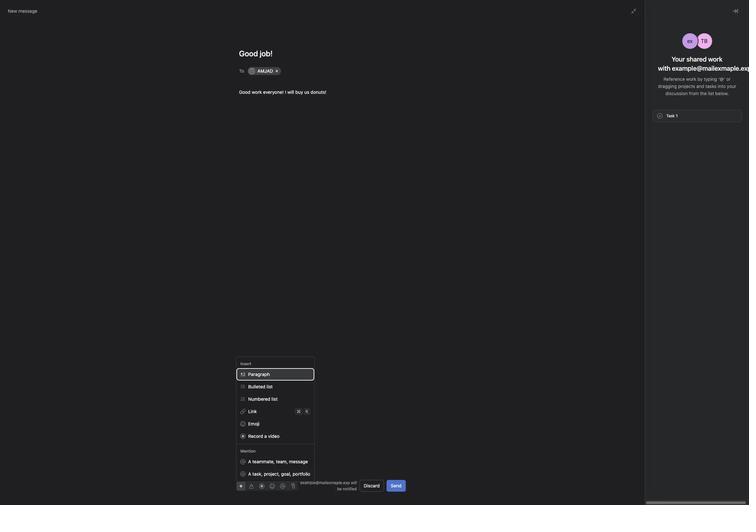 Task type: vqa. For each thing, say whether or not it's contained in the screenshot.
BOARD image
no



Task type: locate. For each thing, give the bounding box(es) containing it.
send inside send button
[[391, 483, 402, 489]]

below.
[[716, 91, 730, 96]]

with example@mailexmaple.exp
[[659, 65, 750, 72]]

track
[[634, 72, 647, 78], [636, 179, 650, 185]]

portfolio
[[293, 471, 311, 477]]

tyler up the first
[[636, 187, 647, 192]]

close image
[[734, 8, 739, 14]]

hide sidebar image
[[8, 5, 14, 10]]

example@mailexmaple.exp inside you and example@mailexmaple.exp joined 8 minutes ago
[[657, 229, 722, 234]]

send right 'discard'
[[391, 483, 402, 489]]

ex down minutes
[[647, 246, 651, 251]]

1 vertical spatial is
[[651, 179, 655, 185]]

track up summary
[[634, 72, 647, 78]]

november,
[[709, 90, 731, 95]]

1 vertical spatial and
[[697, 83, 705, 89]]

or
[[727, 76, 731, 82]]

black down track is falling button
[[648, 187, 660, 192]]

list up "at"
[[709, 91, 715, 96]]

your
[[672, 55, 686, 63]]

work
[[709, 55, 723, 63], [687, 76, 697, 82], [252, 89, 262, 95]]

message
[[18, 8, 37, 14], [650, 162, 672, 168], [289, 459, 308, 465]]

your shared work with example@mailexmaple.exp
[[659, 55, 750, 72]]

a for a task, project, goal, portfolio
[[248, 471, 251, 477]]

1 horizontal spatial i
[[285, 89, 286, 95]]

Project description title text field
[[223, 55, 293, 69]]

be
[[337, 487, 342, 492]]

a
[[248, 459, 251, 465], [248, 471, 251, 477]]

0 vertical spatial ex
[[688, 38, 693, 44]]

tyler down project created on the bottom right of page
[[636, 271, 647, 276]]

track is falling
[[634, 72, 669, 78]]

black up now
[[659, 109, 671, 114]]

list right numbered
[[272, 396, 278, 402]]

team,
[[276, 459, 288, 465]]

track left falling
[[636, 179, 650, 185]]

task
[[667, 113, 675, 118]]

0 vertical spatial will
[[288, 89, 294, 95]]

emoji image
[[270, 484, 275, 489]]

dragging
[[659, 83, 678, 89]]

project created tyler black
[[636, 263, 673, 276]]

tyler inside track is falling tyler black
[[636, 187, 647, 192]]

example@mailexmaple.exp inside example@mailexmaple.exp will be notified
[[301, 481, 350, 485]]

1 vertical spatial message
[[650, 162, 672, 168]]

tyler black link inside 'latest status update' element
[[647, 109, 671, 114]]

list right bulleted
[[267, 384, 273, 390]]

work right good at the top left
[[252, 89, 262, 95]]

and
[[258, 75, 266, 81], [697, 83, 705, 89], [646, 229, 655, 234]]

1 vertical spatial ex
[[647, 246, 651, 251]]

what
[[634, 90, 644, 95]]

2 vertical spatial list
[[272, 396, 278, 402]]

0 vertical spatial message
[[18, 8, 37, 14]]

project,
[[264, 471, 280, 477]]

is up go
[[645, 90, 649, 95]]

0 horizontal spatial will
[[288, 89, 294, 95]]

and up minutes
[[646, 229, 655, 234]]

0 vertical spatial i
[[227, 75, 228, 81]]

0 horizontal spatial to
[[651, 97, 655, 102]]

1 a from the top
[[248, 459, 251, 465]]

send
[[636, 162, 648, 168], [391, 483, 402, 489]]

2 a from the top
[[248, 471, 251, 477]]

work up with example@mailexmaple.exp
[[709, 55, 723, 63]]

0 horizontal spatial and
[[258, 75, 266, 81]]

1 horizontal spatial send
[[636, 162, 648, 168]]

1 horizontal spatial message
[[289, 459, 308, 465]]

is
[[645, 90, 649, 95], [651, 179, 655, 185]]

minimize image
[[632, 8, 637, 14]]

paragraph menu item
[[237, 368, 315, 381]]

message up the portfolio
[[289, 459, 308, 465]]

everyone!
[[263, 89, 284, 95]]

message right new
[[18, 8, 37, 14]]

tyler black link for track
[[636, 187, 660, 192]]

1 vertical spatial track
[[636, 179, 650, 185]]

message for new
[[18, 8, 37, 14]]

is left falling
[[651, 179, 655, 185]]

work up projects
[[687, 76, 697, 82]]

tb
[[702, 38, 708, 44]]

summary what is the origin of halloween? it's november, let's go to the next thing now, we're at risk!
[[634, 82, 733, 102]]

1 vertical spatial a
[[248, 471, 251, 477]]

tyler down the first
[[636, 212, 647, 217]]

0 horizontal spatial work
[[252, 89, 262, 95]]

1 vertical spatial will
[[351, 481, 357, 485]]

tyler black link
[[647, 109, 671, 114], [636, 187, 660, 192], [636, 212, 660, 217], [636, 271, 660, 276]]

and up it's
[[697, 83, 705, 89]]

us
[[305, 89, 310, 95]]

0 vertical spatial work
[[709, 55, 723, 63]]

expand good job! image
[[711, 495, 717, 500]]

at risk
[[628, 50, 647, 57]]

it's
[[701, 90, 707, 95]]

halloween?
[[676, 90, 700, 95]]

track for track is falling tyler black
[[636, 179, 650, 185]]

discard
[[364, 483, 380, 489]]

notified
[[343, 487, 357, 492]]

is inside summary what is the origin of halloween? it's november, let's go to the next thing now, we're at risk!
[[645, 90, 649, 95]]

send message to members button
[[636, 162, 702, 168]]

1 horizontal spatial will
[[351, 481, 357, 485]]

update
[[648, 204, 665, 210]]

k
[[306, 409, 309, 414]]

will up notified
[[351, 481, 357, 485]]

insert an object image
[[239, 484, 243, 488]]

example@mailexmaple.exp up be
[[301, 481, 350, 485]]

ex left tb
[[688, 38, 693, 44]]

message up falling
[[650, 162, 672, 168]]

1 vertical spatial work
[[687, 76, 697, 82]]

1 horizontal spatial is
[[651, 179, 655, 185]]

0 vertical spatial track
[[634, 72, 647, 78]]

1 vertical spatial example@mailexmaple.exp
[[301, 481, 350, 485]]

0 vertical spatial is
[[645, 90, 649, 95]]

0 horizontal spatial send
[[391, 483, 402, 489]]

2 horizontal spatial and
[[697, 83, 705, 89]]

track inside track is falling tyler black
[[636, 179, 650, 185]]

to right go
[[651, 97, 655, 102]]

tyler inside first update tyler black
[[636, 212, 647, 217]]

bulleted
[[248, 384, 266, 390]]

1 vertical spatial to
[[673, 162, 678, 168]]

tyler up just
[[647, 109, 658, 114]]

go
[[644, 97, 649, 102]]

1 horizontal spatial work
[[687, 76, 697, 82]]

track inside 'latest status update' element
[[634, 72, 647, 78]]

and down amjad
[[258, 75, 266, 81]]

and inside reference work by typing '@' or dragging projects and tasks into your discussion from the list below.
[[697, 83, 705, 89]]

and inside you and example@mailexmaple.exp joined 8 minutes ago
[[646, 229, 655, 234]]

tyler inside 'tyler black just now'
[[647, 109, 658, 114]]

good
[[239, 89, 251, 95]]

tyler black link down the first
[[636, 212, 660, 217]]

2 horizontal spatial work
[[709, 55, 723, 63]]

typing
[[705, 76, 718, 82]]

less!
[[274, 75, 284, 81]]

message for send
[[650, 162, 672, 168]]

tyler
[[647, 109, 658, 114], [636, 187, 647, 192], [636, 212, 647, 217], [636, 271, 647, 276]]

a down mention
[[248, 459, 251, 465]]

0 horizontal spatial message
[[18, 8, 37, 14]]

example@mailexmaple.exp up ago
[[657, 229, 722, 234]]

the
[[650, 90, 657, 95], [701, 91, 708, 96], [656, 97, 663, 102]]

bulleted list
[[248, 384, 273, 390]]

to
[[651, 97, 655, 102], [673, 162, 678, 168]]

to inside summary what is the origin of halloween? it's november, let's go to the next thing now, we're at risk!
[[651, 97, 655, 102]]

example@mailexmaple.exp
[[657, 229, 722, 234], [301, 481, 350, 485]]

new message
[[8, 8, 37, 14]]

will left buy
[[288, 89, 294, 95]]

1 vertical spatial list
[[267, 384, 273, 390]]

the left the origin
[[650, 90, 657, 95]]

⌘
[[297, 409, 301, 414]]

0 horizontal spatial i
[[227, 75, 228, 81]]

goal,
[[281, 471, 292, 477]]

joined
[[724, 229, 738, 234]]

track is falling tyler black
[[636, 179, 671, 192]]

i left expect
[[227, 75, 228, 81]]

a
[[265, 434, 267, 439]]

tyler black link up now
[[647, 109, 671, 114]]

0 horizontal spatial is
[[645, 90, 649, 95]]

tyler black link down project created on the bottom right of page
[[636, 271, 660, 276]]

is falling
[[649, 72, 669, 78]]

black inside track is falling tyler black
[[648, 187, 660, 192]]

1 vertical spatial i
[[285, 89, 286, 95]]

toolbar
[[237, 481, 289, 491]]

is inside track is falling tyler black
[[651, 179, 655, 185]]

8
[[636, 236, 639, 241]]

send for send message to members
[[636, 162, 648, 168]]

at mention image
[[280, 484, 286, 489]]

video
[[268, 434, 280, 439]]

let's
[[634, 97, 643, 102]]

1 horizontal spatial and
[[646, 229, 655, 234]]

list for bulleted list
[[267, 384, 273, 390]]

0 vertical spatial send
[[636, 162, 648, 168]]

i right everyone!
[[285, 89, 286, 95]]

0 horizontal spatial example@mailexmaple.exp
[[301, 481, 350, 485]]

tyler black link for first
[[636, 212, 660, 217]]

2 horizontal spatial message
[[650, 162, 672, 168]]

0 vertical spatial to
[[651, 97, 655, 102]]

black down update
[[648, 212, 660, 217]]

0 horizontal spatial ex
[[647, 246, 651, 251]]

your
[[728, 83, 737, 89]]

black down project created on the bottom right of page
[[648, 271, 660, 276]]

2 vertical spatial work
[[252, 89, 262, 95]]

1 horizontal spatial ex
[[688, 38, 693, 44]]

0 vertical spatial example@mailexmaple.exp
[[657, 229, 722, 234]]

discard button
[[360, 480, 384, 492]]

reference
[[664, 76, 686, 82]]

to left members
[[673, 162, 678, 168]]

i
[[227, 75, 228, 81], [285, 89, 286, 95]]

origin
[[658, 90, 670, 95]]

list
[[709, 91, 715, 96], [267, 384, 273, 390], [272, 396, 278, 402]]

1 horizontal spatial example@mailexmaple.exp
[[657, 229, 722, 234]]

the up we're
[[701, 91, 708, 96]]

send up track is falling button
[[636, 162, 648, 168]]

2 vertical spatial and
[[646, 229, 655, 234]]

1 vertical spatial send
[[391, 483, 402, 489]]

0 vertical spatial a
[[248, 459, 251, 465]]

work inside reference work by typing '@' or dragging projects and tasks into your discussion from the list below.
[[687, 76, 697, 82]]

tyler black link down track is falling button
[[636, 187, 660, 192]]

task 1
[[667, 113, 678, 118]]

a left task,
[[248, 471, 251, 477]]

first update tyler black
[[636, 204, 665, 217]]

by
[[698, 76, 703, 82]]

0 vertical spatial list
[[709, 91, 715, 96]]

will
[[288, 89, 294, 95], [351, 481, 357, 485]]

you and example@mailexmaple.exp joined button
[[636, 228, 738, 235]]



Task type: describe. For each thing, give the bounding box(es) containing it.
Add subject text field
[[231, 48, 414, 59]]

emoji
[[248, 421, 260, 427]]

link
[[248, 409, 257, 414]]

into
[[719, 83, 726, 89]]

send button
[[387, 480, 406, 492]]

summary
[[634, 82, 655, 88]]

tyler inside project created tyler black
[[636, 271, 647, 276]]

of
[[671, 90, 675, 95]]

no
[[267, 75, 273, 81]]

a teammate, team, message
[[248, 459, 308, 465]]

minutes
[[640, 236, 654, 241]]

work for reference work by typing '@' or dragging projects and tasks into your discussion from the list below.
[[687, 76, 697, 82]]

insert
[[241, 362, 252, 366]]

numbered
[[248, 396, 271, 402]]

mention
[[241, 449, 256, 454]]

risk!
[[715, 97, 724, 102]]

at
[[710, 97, 714, 102]]

track for track is falling
[[634, 72, 647, 78]]

record a video image
[[260, 484, 265, 489]]

good job!
[[653, 495, 674, 500]]

black inside project created tyler black
[[648, 271, 660, 276]]

list for numbered list
[[272, 396, 278, 402]]

buy
[[296, 89, 303, 95]]

work for good work everyone! i will buy us donuts!
[[252, 89, 262, 95]]

tasks
[[706, 83, 717, 89]]

0 vertical spatial and
[[258, 75, 266, 81]]

members
[[679, 162, 702, 168]]

formatting image
[[249, 484, 254, 489]]

'@'
[[719, 76, 726, 82]]

first
[[636, 204, 647, 210]]

next
[[664, 97, 673, 102]]

shared
[[687, 55, 707, 63]]

2 vertical spatial message
[[289, 459, 308, 465]]

send message to members
[[636, 162, 702, 168]]

tyler black just now
[[647, 109, 671, 120]]

send for send
[[391, 483, 402, 489]]

you
[[636, 229, 645, 234]]

1 horizontal spatial to
[[673, 162, 678, 168]]

now,
[[686, 97, 696, 102]]

list inside reference work by typing '@' or dragging projects and tasks into your discussion from the list below.
[[709, 91, 715, 96]]

tyler black link for project created
[[636, 271, 660, 276]]

numbered list
[[248, 396, 278, 402]]

expect
[[230, 75, 244, 81]]

record a video
[[248, 434, 280, 439]]

donuts!
[[311, 89, 327, 95]]

task,
[[253, 471, 263, 477]]

new
[[8, 8, 17, 14]]

first update button
[[636, 203, 688, 210]]

we're
[[697, 97, 709, 102]]

a task, project, goal, portfolio
[[248, 471, 311, 477]]

close image
[[722, 495, 727, 500]]

projects
[[679, 83, 696, 89]]

paragraph
[[248, 372, 270, 377]]

1
[[677, 113, 678, 118]]

falling
[[656, 179, 671, 185]]

track is falling button
[[636, 179, 679, 185]]

work inside the "your shared work with example@mailexmaple.exp"
[[709, 55, 723, 63]]

project created
[[636, 263, 673, 269]]

now
[[656, 115, 663, 120]]

good work everyone! i will buy us donuts!
[[239, 89, 327, 95]]

from
[[690, 91, 699, 96]]

amjad cell
[[248, 67, 281, 75]]

i expect 100% and no less!
[[227, 75, 284, 81]]

a for a teammate, team, message
[[248, 459, 251, 465]]

will inside example@mailexmaple.exp will be notified
[[351, 481, 357, 485]]

teammate,
[[253, 459, 275, 465]]

to
[[239, 68, 244, 74]]

thing
[[674, 97, 685, 102]]

record
[[248, 434, 263, 439]]

black inside 'tyler black just now'
[[659, 109, 671, 114]]

reference work by typing '@' or dragging projects and tasks into your discussion from the list below.
[[659, 76, 737, 96]]

ago
[[655, 236, 662, 241]]

100%
[[245, 75, 257, 81]]

example@mailexmaple.exp will be notified
[[301, 481, 357, 492]]

the inside reference work by typing '@' or dragging projects and tasks into your discussion from the list below.
[[701, 91, 708, 96]]

black inside first update tyler black
[[648, 212, 660, 217]]

discussion
[[666, 91, 688, 96]]

amjad
[[258, 68, 273, 74]]

the down the origin
[[656, 97, 663, 102]]

just
[[647, 115, 655, 120]]

you and example@mailexmaple.exp joined 8 minutes ago
[[636, 229, 738, 241]]

amjad row
[[248, 67, 405, 77]]

latest status update element
[[628, 63, 742, 126]]



